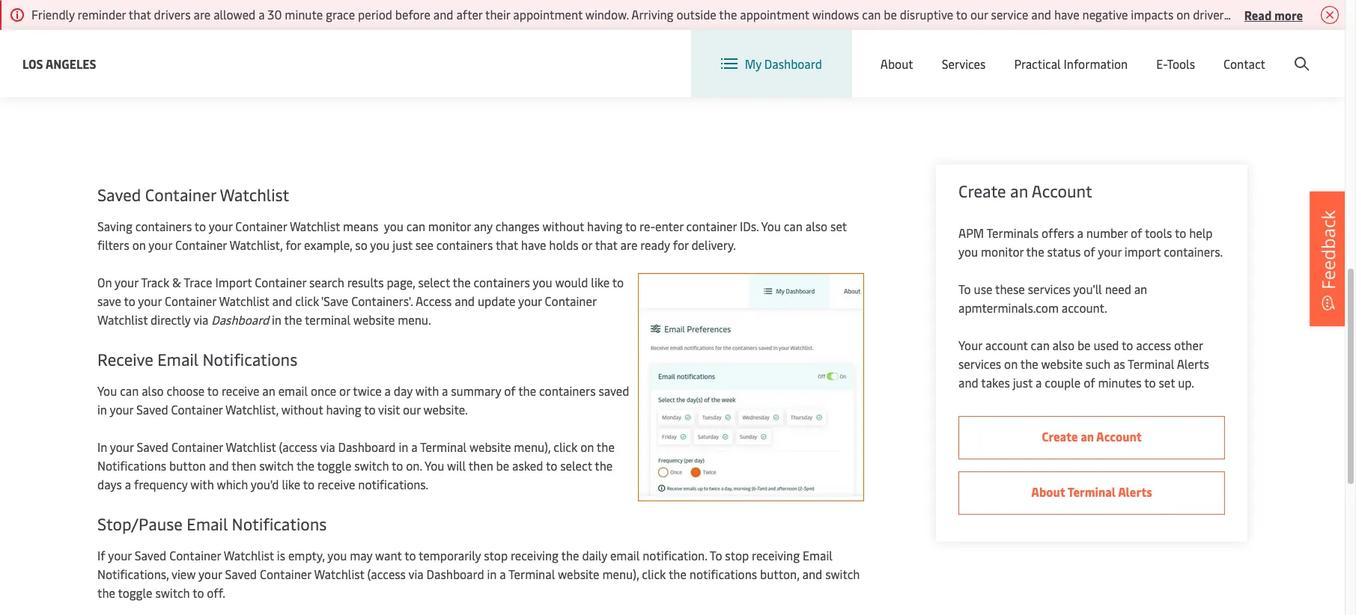 Task type: locate. For each thing, give the bounding box(es) containing it.
can down receive
[[120, 383, 139, 399]]

you down receive
[[97, 383, 117, 399]]

services down the your
[[959, 356, 1001, 372]]

account down minutes
[[1096, 428, 1142, 445]]

(access inside if your saved container watchlist is empty, you may want to temporarily stop receiving the daily email notification. to stop receiving email notifications, view your saved container watchlist (access via dashboard in a terminal website menu), click the notifications button, and switch the toggle switch to off.
[[367, 566, 406, 583]]

1 horizontal spatial receive
[[318, 476, 355, 493]]

1 vertical spatial with
[[190, 476, 214, 493]]

are
[[194, 6, 211, 22], [621, 237, 638, 253]]

or inside you can also choose to receive an email once or twice a day with a summary of the containers saved in your saved container watchlist, without having to visit our website.
[[339, 383, 350, 399]]

2 stop from the left
[[725, 547, 749, 564]]

just right takes
[[1013, 374, 1033, 391]]

be left the used
[[1078, 337, 1091, 353]]

of right the summary
[[504, 383, 516, 399]]

1 drivers from the left
[[154, 6, 191, 22]]

containers down any
[[436, 237, 493, 253]]

to down 'twice'
[[364, 401, 376, 418]]

1 horizontal spatial toggle
[[317, 458, 352, 474]]

you inside apm terminals offers a number of tools to help you monitor the status of your import containers.
[[959, 243, 978, 260]]

1 stop from the left
[[484, 547, 508, 564]]

1 vertical spatial (access
[[367, 566, 406, 583]]

to
[[956, 6, 968, 22], [195, 218, 206, 234], [625, 218, 637, 234], [1175, 225, 1186, 241], [612, 274, 624, 291], [124, 293, 135, 309], [1122, 337, 1133, 353], [1144, 374, 1156, 391], [207, 383, 219, 399], [364, 401, 376, 418], [392, 458, 403, 474], [546, 458, 557, 474], [303, 476, 315, 493], [405, 547, 416, 564], [193, 585, 204, 601]]

0 vertical spatial (access
[[279, 439, 317, 455]]

with down button
[[190, 476, 214, 493]]

set inside saving containers to your container watchlist means  you can monitor any changes without having to re-enter container ids. you can also set filters on your container watchlist, for example, so you just see containers that have holds or that are ready for delivery.
[[831, 218, 847, 234]]

in
[[97, 439, 107, 455]]

1 horizontal spatial about
[[1031, 484, 1065, 500]]

also left the choose
[[142, 383, 164, 399]]

via down temporarily
[[409, 566, 424, 583]]

2 vertical spatial you
[[425, 458, 444, 474]]

switch up you'd
[[259, 458, 294, 474]]

our
[[970, 6, 988, 22], [403, 401, 421, 418]]

via right directly
[[193, 312, 208, 328]]

dashboard in the terminal website menu.
[[211, 312, 431, 328]]

like right you'd
[[282, 476, 300, 493]]

just left see
[[393, 237, 413, 253]]

takes
[[981, 374, 1010, 391]]

0 vertical spatial email
[[278, 383, 308, 399]]

is
[[277, 547, 285, 564]]

you inside you can also choose to receive an email once or twice a day with a summary of the containers saved in your saved container watchlist, without having to visit our website.
[[97, 383, 117, 399]]

monitor inside apm terminals offers a number of tools to help you monitor the status of your import containers.
[[981, 243, 1024, 260]]

want
[[375, 547, 402, 564]]

0 horizontal spatial have
[[521, 237, 546, 253]]

1 vertical spatial select
[[560, 458, 592, 474]]

0 horizontal spatial about
[[881, 55, 913, 72]]

your right update
[[518, 293, 542, 309]]

notifications up the choose
[[203, 348, 298, 371]]

1 horizontal spatial select
[[560, 458, 592, 474]]

2 horizontal spatial be
[[1078, 337, 1091, 353]]

to left use
[[959, 281, 971, 297]]

on
[[97, 274, 112, 291]]

and
[[433, 6, 453, 22], [1031, 6, 1051, 22], [272, 293, 292, 309], [455, 293, 475, 309], [959, 374, 979, 391], [209, 458, 229, 474], [802, 566, 822, 583]]

save
[[97, 293, 121, 309]]

1 then from the left
[[232, 458, 256, 474]]

can up see
[[407, 218, 425, 234]]

to right asked on the left bottom of page
[[546, 458, 557, 474]]

can
[[862, 6, 881, 22], [407, 218, 425, 234], [784, 218, 803, 234], [1031, 337, 1050, 353], [120, 383, 139, 399]]

menu),
[[514, 439, 551, 455], [602, 566, 639, 583]]

receive email notifications
[[97, 348, 298, 371]]

select inside in your saved container watchlist (access via dashboard in a terminal website menu), click on the notifications button and then switch the toggle switch to on. you will then be asked to select the days a frequency with which you'd like to receive notifications.
[[560, 458, 592, 474]]

import
[[215, 274, 252, 291]]

1 vertical spatial to
[[710, 547, 722, 564]]

0 horizontal spatial our
[[403, 401, 421, 418]]

search
[[309, 274, 344, 291]]

your right on
[[115, 274, 138, 291]]

enter
[[655, 218, 684, 234]]

e-tools
[[1156, 55, 1195, 72]]

0 vertical spatial set
[[831, 218, 847, 234]]

create an account up about terminal alerts
[[1042, 428, 1142, 445]]

holds
[[549, 237, 579, 253]]

without inside you can also choose to receive an email once or twice a day with a summary of the containers saved in your saved container watchlist, without having to visit our website.
[[281, 401, 323, 418]]

with inside you can also choose to receive an email once or twice a day with a summary of the containers saved in your saved container watchlist, without having to visit our website.
[[415, 383, 439, 399]]

menu), inside if your saved container watchlist is empty, you may want to temporarily stop receiving the daily email notification. to stop receiving email notifications, view your saved container watchlist (access via dashboard in a terminal website menu), click the notifications button, and switch the toggle switch to off.
[[602, 566, 639, 583]]

0 horizontal spatial receive
[[222, 383, 259, 399]]

receiving up button,
[[752, 547, 800, 564]]

0 horizontal spatial for
[[286, 237, 301, 253]]

create down "couple"
[[1042, 428, 1078, 445]]

apm terminals offers a number of tools to help you monitor the status of your import containers.
[[959, 225, 1223, 260]]

0 horizontal spatial toggle
[[118, 585, 152, 601]]

to left re-
[[625, 218, 637, 234]]

0 horizontal spatial drivers
[[154, 6, 191, 22]]

1 horizontal spatial have
[[1054, 6, 1080, 22]]

stop/pause
[[97, 513, 183, 535]]

minute
[[285, 6, 323, 22]]

that right holds
[[595, 237, 618, 253]]

0 horizontal spatial account
[[1032, 180, 1092, 202]]

or
[[582, 237, 593, 253], [339, 383, 350, 399]]

account down more
[[1272, 44, 1317, 60]]

switch
[[924, 43, 959, 60]]

containers inside on your track & trace import container search results page, select the containers you would like to save to your container watchlist and click 'save containers'. access and update your container watchlist directly via
[[474, 274, 530, 291]]

just inside your account can also be used to access other services on the website such as terminal alerts and takes just a couple of minutes to set up.
[[1013, 374, 1033, 391]]

containers.
[[1164, 243, 1223, 260]]

have left negative
[[1054, 6, 1080, 22]]

2 vertical spatial also
[[142, 383, 164, 399]]

1 horizontal spatial (access
[[367, 566, 406, 583]]

watchlist, inside saving containers to your container watchlist means  you can monitor any changes without having to re-enter container ids. you can also set filters on your container watchlist, for example, so you just see containers that have holds or that are ready for delivery.
[[230, 237, 283, 253]]

create an account link
[[959, 416, 1225, 460]]

watchlist, down receive email notifications
[[225, 401, 279, 418]]

can inside your account can also be used to access other services on the website such as terminal alerts and takes just a couple of minutes to set up.
[[1031, 337, 1050, 353]]

1 horizontal spatial via
[[320, 439, 335, 455]]

website up "couple"
[[1041, 356, 1083, 372]]

1 horizontal spatial without
[[542, 218, 584, 234]]

0 horizontal spatial to
[[710, 547, 722, 564]]

containers inside you can also choose to receive an email once or twice a day with a summary of the containers saved in your saved container watchlist, without having to visit our website.
[[539, 383, 596, 399]]

notifications inside in your saved container watchlist (access via dashboard in a terminal website menu), click on the notifications button and then switch the toggle switch to on. you will then be asked to select the days a frequency with which you'd like to receive notifications.
[[97, 458, 166, 474]]

0 vertical spatial are
[[194, 6, 211, 22]]

services
[[942, 55, 986, 72]]

for left example,
[[286, 237, 301, 253]]

the inside apm terminals offers a number of tools to help you monitor the status of your import containers.
[[1026, 243, 1044, 260]]

0 vertical spatial email
[[157, 348, 199, 371]]

you inside on your track & trace import container search results page, select the containers you would like to save to your container watchlist and click 'save containers'. access and update your container watchlist directly via
[[533, 274, 552, 291]]

also inside your account can also be used to access other services on the website such as terminal alerts and takes just a couple of minutes to set up.
[[1053, 337, 1075, 353]]

our inside you can also choose to receive an email once or twice a day with a summary of the containers saved in your saved container watchlist, without having to visit our website.
[[403, 401, 421, 418]]

you right on.
[[425, 458, 444, 474]]

receive
[[222, 383, 259, 399], [318, 476, 355, 493]]

0 vertical spatial alerts
[[1177, 356, 1209, 372]]

receive inside in your saved container watchlist (access via dashboard in a terminal website menu), click on the notifications button and then switch the toggle switch to on. you will then be asked to select the days a frequency with which you'd like to receive notifications.
[[318, 476, 355, 493]]

select up access
[[418, 274, 450, 291]]

saved up off.
[[225, 566, 257, 583]]

watchlist, up 'import'
[[230, 237, 283, 253]]

monitor down terminals
[[981, 243, 1024, 260]]

can right account
[[1031, 337, 1050, 353]]

create right /
[[1235, 44, 1270, 60]]

30
[[268, 6, 282, 22]]

1 for from the left
[[286, 237, 301, 253]]

1 vertical spatial or
[[339, 383, 350, 399]]

saved inside you can also choose to receive an email once or twice a day with a summary of the containers saved in your saved container watchlist, without having to visit our website.
[[136, 401, 168, 418]]

an left once
[[262, 383, 275, 399]]

stop right temporarily
[[484, 547, 508, 564]]

account up offers
[[1032, 180, 1092, 202]]

1 horizontal spatial account
[[1096, 428, 1142, 445]]

any
[[474, 218, 493, 234]]

1 vertical spatial services
[[959, 356, 1001, 372]]

our down day
[[403, 401, 421, 418]]

without down once
[[281, 401, 323, 418]]

1 vertical spatial watchlist,
[[225, 401, 279, 418]]

set inside your account can also be used to access other services on the website such as terminal alerts and takes just a couple of minutes to set up.
[[1159, 374, 1175, 391]]

about button
[[881, 30, 913, 97]]

your right the if
[[108, 547, 132, 564]]

0 vertical spatial have
[[1054, 6, 1080, 22]]

drivers left the who
[[1193, 6, 1230, 22]]

dashboard inside popup button
[[764, 55, 822, 72]]

saved up frequency
[[137, 439, 168, 455]]

los angeles link
[[22, 54, 96, 73]]

1 vertical spatial email
[[610, 547, 640, 564]]

can inside you can also choose to receive an email once or twice a day with a summary of the containers saved in your saved container watchlist, without having to visit our website.
[[120, 383, 139, 399]]

1 horizontal spatial set
[[1159, 374, 1175, 391]]

in inside in your saved container watchlist (access via dashboard in a terminal website menu), click on the notifications button and then switch the toggle switch to on. you will then be asked to select the days a frequency with which you'd like to receive notifications.
[[399, 439, 408, 455]]

notifications
[[203, 348, 298, 371], [97, 458, 166, 474], [232, 513, 327, 535]]

email right daily
[[610, 547, 640, 564]]

alerts inside your account can also be used to access other services on the website such as terminal alerts and takes just a couple of minutes to set up.
[[1177, 356, 1209, 372]]

your inside you can also choose to receive an email once or twice a day with a summary of the containers saved in your saved container watchlist, without having to visit our website.
[[110, 401, 133, 418]]

0 vertical spatial without
[[542, 218, 584, 234]]

2 horizontal spatial via
[[409, 566, 424, 583]]

receiving left daily
[[511, 547, 559, 564]]

containers up update
[[474, 274, 530, 291]]

2 vertical spatial notifications
[[232, 513, 327, 535]]

menu), down daily
[[602, 566, 639, 583]]

access
[[416, 293, 452, 309]]

an up terminals
[[1010, 180, 1028, 202]]

terminal inside about terminal alerts link
[[1068, 484, 1116, 500]]

0 horizontal spatial alerts
[[1118, 484, 1152, 500]]

switch up notifications.
[[354, 458, 389, 474]]

dashboard inside if your saved container watchlist is empty, you may want to temporarily stop receiving the daily email notification. to stop receiving email notifications, view your saved container watchlist (access via dashboard in a terminal website menu), click the notifications button, and switch the toggle switch to off.
[[427, 566, 484, 583]]

offers
[[1042, 225, 1074, 241]]

click inside if your saved container watchlist is empty, you may want to temporarily stop receiving the daily email notification. to stop receiving email notifications, view your saved container watchlist (access via dashboard in a terminal website menu), click the notifications button, and switch the toggle switch to off.
[[642, 566, 666, 583]]

minutes
[[1098, 374, 1142, 391]]

your down receive
[[110, 401, 133, 418]]

a inside apm terminals offers a number of tools to help you monitor the status of your import containers.
[[1077, 225, 1083, 241]]

receiving
[[511, 547, 559, 564], [752, 547, 800, 564]]

and inside in your saved container watchlist (access via dashboard in a terminal website menu), click on the notifications button and then switch the toggle switch to on. you will then be asked to select the days a frequency with which you'd like to receive notifications.
[[209, 458, 229, 474]]

you inside in your saved container watchlist (access via dashboard in a terminal website menu), click on the notifications button and then switch the toggle switch to on. you will then be asked to select the days a frequency with which you'd like to receive notifications.
[[425, 458, 444, 474]]

an
[[1010, 180, 1028, 202], [1134, 281, 1147, 297], [262, 383, 275, 399], [1081, 428, 1094, 445]]

0 vertical spatial like
[[591, 274, 610, 291]]

alerts
[[1177, 356, 1209, 372], [1118, 484, 1152, 500]]

also
[[806, 218, 828, 234], [1053, 337, 1075, 353], [142, 383, 164, 399]]

be left asked on the left bottom of page
[[496, 458, 509, 474]]

container inside in your saved container watchlist (access via dashboard in a terminal website menu), click on the notifications button and then switch the toggle switch to on. you will then be asked to select the days a frequency with which you'd like to receive notifications.
[[171, 439, 223, 455]]

select right asked on the left bottom of page
[[560, 458, 592, 474]]

on inside your account can also be used to access other services on the website such as terminal alerts and takes just a couple of minutes to set up.
[[1004, 356, 1018, 372]]

toggle inside if your saved container watchlist is empty, you may want to temporarily stop receiving the daily email notification. to stop receiving email notifications, view your saved container watchlist (access via dashboard in a terminal website menu), click the notifications button, and switch the toggle switch to off.
[[118, 585, 152, 601]]

toggle
[[317, 458, 352, 474], [118, 585, 152, 601]]

2 vertical spatial via
[[409, 566, 424, 583]]

and up "which"
[[209, 458, 229, 474]]

receive inside you can also choose to receive an email once or twice a day with a summary of the containers saved in your saved container watchlist, without having to visit our website.
[[222, 383, 259, 399]]

website inside in your saved container watchlist (access via dashboard in a terminal website menu), click on the notifications button and then switch the toggle switch to on. you will then be asked to select the days a frequency with which you'd like to receive notifications.
[[470, 439, 511, 455]]

2 vertical spatial click
[[642, 566, 666, 583]]

1 vertical spatial alerts
[[1118, 484, 1152, 500]]

1 horizontal spatial also
[[806, 218, 828, 234]]

click
[[295, 293, 319, 309], [554, 439, 578, 455], [642, 566, 666, 583]]

2 horizontal spatial that
[[595, 237, 618, 253]]

your
[[209, 218, 233, 234], [149, 237, 172, 253], [1098, 243, 1122, 260], [115, 274, 138, 291], [138, 293, 162, 309], [518, 293, 542, 309], [110, 401, 133, 418], [110, 439, 134, 455], [108, 547, 132, 564], [198, 566, 222, 583]]

website down containers'.
[[353, 312, 395, 328]]

of inside you can also choose to receive an email once or twice a day with a summary of the containers saved in your saved container watchlist, without having to visit our website.
[[504, 383, 516, 399]]

1 vertical spatial via
[[320, 439, 335, 455]]

summary
[[451, 383, 501, 399]]

with right day
[[415, 383, 439, 399]]

containers'.
[[351, 293, 413, 309]]

monitor
[[428, 218, 471, 234], [981, 243, 1024, 260]]

2 vertical spatial be
[[496, 458, 509, 474]]

alerts down the create an account link
[[1118, 484, 1152, 500]]

1 horizontal spatial monitor
[[981, 243, 1024, 260]]

1 horizontal spatial then
[[469, 458, 493, 474]]

1 horizontal spatial for
[[673, 237, 689, 253]]

and inside your account can also be used to access other services on the website such as terminal alerts and takes just a couple of minutes to set up.
[[959, 374, 979, 391]]

global menu button
[[1023, 30, 1139, 75]]

asked
[[512, 458, 543, 474]]

you down apm
[[959, 243, 978, 260]]

to inside apm terminals offers a number of tools to help you monitor the status of your import containers.
[[1175, 225, 1186, 241]]

toggle inside in your saved container watchlist (access via dashboard in a terminal website menu), click on the notifications button and then switch the toggle switch to on. you will then be asked to select the days a frequency with which you'd like to receive notifications.
[[317, 458, 352, 474]]

menu), up asked on the left bottom of page
[[514, 439, 551, 455]]

also up "couple"
[[1053, 337, 1075, 353]]

are inside saving containers to your container watchlist means  you can monitor any changes without having to re-enter container ids. you can also set filters on your container watchlist, for example, so you just see containers that have holds or that are ready for delivery.
[[621, 237, 638, 253]]

0 horizontal spatial create
[[959, 180, 1006, 202]]

dashboard right my
[[764, 55, 822, 72]]

a inside if your saved container watchlist is empty, you may want to temporarily stop receiving the daily email notification. to stop receiving email notifications, view your saved container watchlist (access via dashboard in a terminal website menu), click the notifications button, and switch the toggle switch to off.
[[500, 566, 506, 583]]

receive down receive email notifications
[[222, 383, 259, 399]]

create up apm
[[959, 180, 1006, 202]]

1 horizontal spatial alerts
[[1177, 356, 1209, 372]]

0 vertical spatial select
[[418, 274, 450, 291]]

the inside you can also choose to receive an email once or twice a day with a summary of the containers saved in your saved container watchlist, without having to visit our website.
[[518, 383, 536, 399]]

and inside if your saved container watchlist is empty, you may want to temporarily stop receiving the daily email notification. to stop receiving email notifications, view your saved container watchlist (access via dashboard in a terminal website menu), click the notifications button, and switch the toggle switch to off.
[[802, 566, 822, 583]]

in inside if your saved container watchlist is empty, you may want to temporarily stop receiving the daily email notification. to stop receiving email notifications, view your saved container watchlist (access via dashboard in a terminal website menu), click the notifications button, and switch the toggle switch to off.
[[487, 566, 497, 583]]

to down saved container watchlist
[[195, 218, 206, 234]]

driv
[[1338, 6, 1356, 22]]

0 vertical spatial account
[[1272, 44, 1317, 60]]

0 vertical spatial click
[[295, 293, 319, 309]]

be inside in your saved container watchlist (access via dashboard in a terminal website menu), click on the notifications button and then switch the toggle switch to on. you will then be asked to select the days a frequency with which you'd like to receive notifications.
[[496, 458, 509, 474]]

stop/pause email notifications
[[97, 513, 327, 535]]

0 horizontal spatial you
[[97, 383, 117, 399]]

ids.
[[740, 218, 759, 234]]

be left disruptive
[[884, 6, 897, 22]]

1 horizontal spatial click
[[554, 439, 578, 455]]

email
[[157, 348, 199, 371], [187, 513, 228, 535], [803, 547, 833, 564]]

then
[[232, 458, 256, 474], [469, 458, 493, 474]]

empty,
[[288, 547, 325, 564]]

visit
[[378, 401, 400, 418]]

1 horizontal spatial email
[[610, 547, 640, 564]]

1 horizontal spatial stop
[[725, 547, 749, 564]]

0 horizontal spatial menu),
[[514, 439, 551, 455]]

create
[[1235, 44, 1270, 60], [959, 180, 1006, 202], [1042, 428, 1078, 445]]

notifications.
[[358, 476, 429, 493]]

set
[[831, 218, 847, 234], [1159, 374, 1175, 391]]

that right reminder at left top
[[129, 6, 151, 22]]

container
[[686, 218, 737, 234]]

about
[[881, 55, 913, 72], [1031, 484, 1065, 500]]

1 vertical spatial without
[[281, 401, 323, 418]]

you'll
[[1073, 281, 1102, 297]]

have down changes
[[521, 237, 546, 253]]

0 horizontal spatial click
[[295, 293, 319, 309]]

0 vertical spatial with
[[415, 383, 439, 399]]

toggle down notifications,
[[118, 585, 152, 601]]

also inside you can also choose to receive an email once or twice a day with a summary of the containers saved in your saved container watchlist, without having to visit our website.
[[142, 383, 164, 399]]

0 horizontal spatial appointment
[[513, 6, 583, 22]]

0 vertical spatial toggle
[[317, 458, 352, 474]]

that down changes
[[496, 237, 518, 253]]

be inside your account can also be used to access other services on the website such as terminal alerts and takes just a couple of minutes to set up.
[[1078, 337, 1091, 353]]

0 horizontal spatial or
[[339, 383, 350, 399]]

1 vertical spatial menu),
[[602, 566, 639, 583]]

0 horizontal spatial are
[[194, 6, 211, 22]]

on
[[1177, 6, 1190, 22], [1292, 6, 1305, 22], [132, 237, 146, 253], [1004, 356, 1018, 372], [581, 439, 594, 455]]

watchlist,
[[230, 237, 283, 253], [225, 401, 279, 418]]

drivers left allowed
[[154, 6, 191, 22]]

terminals
[[987, 225, 1039, 241]]

for down enter
[[673, 237, 689, 253]]

results
[[347, 274, 384, 291]]

1 appointment from the left
[[513, 6, 583, 22]]

2 vertical spatial email
[[803, 547, 833, 564]]

email inside if your saved container watchlist is empty, you may want to temporarily stop receiving the daily email notification. to stop receiving email notifications, view your saved container watchlist (access via dashboard in a terminal website menu), click the notifications button, and switch the toggle switch to off.
[[803, 547, 833, 564]]

1 horizontal spatial are
[[621, 237, 638, 253]]

1 vertical spatial set
[[1159, 374, 1175, 391]]

like right would
[[591, 274, 610, 291]]

0 horizontal spatial stop
[[484, 547, 508, 564]]

email left once
[[278, 383, 308, 399]]

1 horizontal spatial to
[[959, 281, 971, 297]]

1 vertical spatial email
[[187, 513, 228, 535]]

notifications for receive email notifications
[[203, 348, 298, 371]]

off.
[[207, 585, 225, 601]]

email inside you can also choose to receive an email once or twice a day with a summary of the containers saved in your saved container watchlist, without having to visit our website.
[[278, 383, 308, 399]]

0 vertical spatial to
[[959, 281, 971, 297]]

0 vertical spatial about
[[881, 55, 913, 72]]

services inside your account can also be used to access other services on the website such as terminal alerts and takes just a couple of minutes to set up.
[[959, 356, 1001, 372]]

website down the summary
[[470, 439, 511, 455]]

and right button,
[[802, 566, 822, 583]]

an inside to use these services you'll need an apmterminals.com account.
[[1134, 281, 1147, 297]]

on.
[[406, 458, 422, 474]]

1 vertical spatial notifications
[[97, 458, 166, 474]]

information
[[1064, 55, 1128, 72]]

terminal inside in your saved container watchlist (access via dashboard in a terminal website menu), click on the notifications button and then switch the toggle switch to on. you will then be asked to select the days a frequency with which you'd like to receive notifications.
[[420, 439, 467, 455]]

for
[[286, 237, 301, 253], [673, 237, 689, 253]]

1 vertical spatial have
[[521, 237, 546, 253]]

monitor inside saving containers to your container watchlist means  you can monitor any changes without having to re-enter container ids. you can also set filters on your container watchlist, for example, so you just see containers that have holds or that are ready for delivery.
[[428, 218, 471, 234]]

disruptive
[[900, 6, 953, 22]]

if
[[97, 547, 105, 564]]

0 horizontal spatial also
[[142, 383, 164, 399]]

such
[[1086, 356, 1111, 372]]

and up dashboard in the terminal website menu.
[[272, 293, 292, 309]]

0 horizontal spatial set
[[831, 218, 847, 234]]

0 vertical spatial watchlist,
[[230, 237, 283, 253]]

1 vertical spatial be
[[1078, 337, 1091, 353]]

1 horizontal spatial receiving
[[752, 547, 800, 564]]

after
[[456, 6, 483, 22]]

0 horizontal spatial select
[[418, 274, 450, 291]]

to
[[959, 281, 971, 297], [710, 547, 722, 564]]

1 horizontal spatial having
[[587, 218, 623, 234]]

your up track
[[149, 237, 172, 253]]

button,
[[760, 566, 800, 583]]

without up holds
[[542, 218, 584, 234]]

1 vertical spatial click
[[554, 439, 578, 455]]

you can also choose to receive an email once or twice a day with a summary of the containers saved in your saved container watchlist, without having to visit our website.
[[97, 383, 629, 418]]

email for receive
[[157, 348, 199, 371]]

1 vertical spatial having
[[326, 401, 361, 418]]

you left may
[[327, 547, 347, 564]]

see
[[415, 237, 434, 253]]

or right holds
[[582, 237, 593, 253]]

then up "which"
[[232, 458, 256, 474]]

having left re-
[[587, 218, 623, 234]]

terminal inside your account can also be used to access other services on the website such as terminal alerts and takes just a couple of minutes to set up.
[[1128, 356, 1175, 372]]

0 horizontal spatial via
[[193, 312, 208, 328]]

0 horizontal spatial without
[[281, 401, 323, 418]]

account
[[1272, 44, 1317, 60], [1032, 180, 1092, 202], [1096, 428, 1142, 445]]

0 horizontal spatial services
[[959, 356, 1001, 372]]

1 vertical spatial monitor
[[981, 243, 1024, 260]]

to left help
[[1175, 225, 1186, 241]]

1 horizontal spatial services
[[1028, 281, 1071, 297]]

will
[[447, 458, 466, 474]]

to left on.
[[392, 458, 403, 474]]

saved inside in your saved container watchlist (access via dashboard in a terminal website menu), click on the notifications button and then switch the toggle switch to on. you will then be asked to select the days a frequency with which you'd like to receive notifications.
[[137, 439, 168, 455]]

and left takes
[[959, 374, 979, 391]]

more
[[1275, 6, 1303, 23]]

2 horizontal spatial also
[[1053, 337, 1075, 353]]

0 vertical spatial menu),
[[514, 439, 551, 455]]



Task type: vqa. For each thing, say whether or not it's contained in the screenshot.
"400"
no



Task type: describe. For each thing, give the bounding box(es) containing it.
like inside in your saved container watchlist (access via dashboard in a terminal website menu), click on the notifications button and then switch the toggle switch to on. you will then be asked to select the days a frequency with which you'd like to receive notifications.
[[282, 476, 300, 493]]

in your saved container watchlist (access via dashboard in a terminal website menu), click on the notifications button and then switch the toggle switch to on. you will then be asked to select the days a frequency with which you'd like to receive notifications.
[[97, 439, 615, 493]]

with inside in your saved container watchlist (access via dashboard in a terminal website menu), click on the notifications button and then switch the toggle switch to on. you will then be asked to select the days a frequency with which you'd like to receive notifications.
[[190, 476, 214, 493]]

to inside if your saved container watchlist is empty, you may want to temporarily stop receiving the daily email notification. to stop receiving email notifications, view your saved container watchlist (access via dashboard in a terminal website menu), click the notifications button, and switch the toggle switch to off.
[[710, 547, 722, 564]]

your inside in your saved container watchlist (access via dashboard in a terminal website menu), click on the notifications button and then switch the toggle switch to on. you will then be asked to select the days a frequency with which you'd like to receive notifications.
[[110, 439, 134, 455]]

having inside you can also choose to receive an email once or twice a day with a summary of the containers saved in your saved container watchlist, without having to visit our website.
[[326, 401, 361, 418]]

read
[[1244, 6, 1272, 23]]

you inside saving containers to your container watchlist means  you can monitor any changes without having to re-enter container ids. you can also set filters on your container watchlist, for example, so you just see containers that have holds or that are ready for delivery.
[[761, 218, 781, 234]]

filters
[[97, 237, 129, 253]]

used
[[1094, 337, 1119, 353]]

without inside saving containers to your container watchlist means  you can monitor any changes without having to re-enter container ids. you can also set filters on your container watchlist, for example, so you just see containers that have holds or that are ready for delivery.
[[542, 218, 584, 234]]

1 vertical spatial account
[[1032, 180, 1092, 202]]

email inside if your saved container watchlist is empty, you may want to temporarily stop receiving the daily email notification. to stop receiving email notifications, view your saved container watchlist (access via dashboard in a terminal website menu), click the notifications button, and switch the toggle switch to off.
[[610, 547, 640, 564]]

you inside if your saved container watchlist is empty, you may want to temporarily stop receiving the daily email notification. to stop receiving email notifications, view your saved container watchlist (access via dashboard in a terminal website menu), click the notifications button, and switch the toggle switch to off.
[[327, 547, 347, 564]]

and right access
[[455, 293, 475, 309]]

about for about terminal alerts
[[1031, 484, 1065, 500]]

other
[[1174, 337, 1203, 353]]

the inside on your track & trace import container search results page, select the containers you would like to save to your container watchlist and click 'save containers'. access and update your container watchlist directly via
[[453, 274, 471, 291]]

los angeles
[[22, 55, 96, 72]]

to right would
[[612, 274, 624, 291]]

click inside in your saved container watchlist (access via dashboard in a terminal website menu), click on the notifications button and then switch the toggle switch to on. you will then be asked to select the days a frequency with which you'd like to receive notifications.
[[554, 439, 578, 455]]

can right ids.
[[784, 218, 803, 234]]

switch location button
[[900, 43, 1008, 60]]

about terminal alerts
[[1031, 484, 1152, 500]]

update
[[478, 293, 516, 309]]

time.
[[1308, 6, 1335, 22]]

on your track & trace import container search results page, select the containers you would like to save to your container watchlist and click 'save containers'. access and update your container watchlist directly via
[[97, 274, 624, 328]]

in inside you can also choose to receive an email once or twice a day with a summary of the containers saved in your saved container watchlist, without having to visit our website.
[[97, 401, 107, 418]]

terminal inside if your saved container watchlist is empty, you may want to temporarily stop receiving the daily email notification. to stop receiving email notifications, view your saved container watchlist (access via dashboard in a terminal website menu), click the notifications button, and switch the toggle switch to off.
[[508, 566, 555, 583]]

windows
[[812, 6, 859, 22]]

feedback
[[1316, 210, 1340, 290]]

2 for from the left
[[673, 237, 689, 253]]

directly
[[151, 312, 191, 328]]

their
[[485, 6, 510, 22]]

saved container watchlist
[[97, 183, 289, 206]]

also inside saving containers to your container watchlist means  you can monitor any changes without having to re-enter container ids. you can also set filters on your container watchlist, for example, so you just see containers that have holds or that are ready for delivery.
[[806, 218, 828, 234]]

allowed
[[214, 6, 256, 22]]

menu.
[[398, 312, 431, 328]]

a inside your account can also be used to access other services on the website such as terminal alerts and takes just a couple of minutes to set up.
[[1036, 374, 1042, 391]]

to right minutes
[[1144, 374, 1156, 391]]

switch down view
[[155, 585, 190, 601]]

website inside your account can also be used to access other services on the website such as terminal alerts and takes just a couple of minutes to set up.
[[1041, 356, 1083, 372]]

menu
[[1094, 44, 1124, 60]]

help
[[1189, 225, 1213, 241]]

you right so at the top of page
[[370, 237, 390, 253]]

on inside in your saved container watchlist (access via dashboard in a terminal website menu), click on the notifications button and then switch the toggle switch to on. you will then be asked to select the days a frequency with which you'd like to receive notifications.
[[581, 439, 594, 455]]

1 vertical spatial create
[[959, 180, 1006, 202]]

as
[[1114, 356, 1125, 372]]

of up import
[[1131, 225, 1142, 241]]

the inside your account can also be used to access other services on the website such as terminal alerts and takes just a couple of minutes to set up.
[[1021, 356, 1038, 372]]

like inside on your track & trace import container search results page, select the containers you would like to save to your container watchlist and click 'save containers'. access and update your container watchlist directly via
[[591, 274, 610, 291]]

1 receiving from the left
[[511, 547, 559, 564]]

to right you'd
[[303, 476, 315, 493]]

example,
[[304, 237, 352, 253]]

before
[[395, 6, 431, 22]]

your up off.
[[198, 566, 222, 583]]

to right the choose
[[207, 383, 219, 399]]

negative
[[1083, 6, 1128, 22]]

0 horizontal spatial that
[[129, 6, 151, 22]]

website inside if your saved container watchlist is empty, you may want to temporarily stop receiving the daily email notification. to stop receiving email notifications, view your saved container watchlist (access via dashboard in a terminal website menu), click the notifications button, and switch the toggle switch to off.
[[558, 566, 599, 583]]

my dashboard button
[[721, 30, 822, 97]]

reminder
[[78, 6, 126, 22]]

click inside on your track & trace import container search results page, select the containers you would like to save to your container watchlist and click 'save containers'. access and update your container watchlist directly via
[[295, 293, 319, 309]]

angeles
[[45, 55, 96, 72]]

account
[[985, 337, 1028, 353]]

your inside apm terminals offers a number of tools to help you monitor the status of your import containers.
[[1098, 243, 1122, 260]]

you up page,
[[384, 218, 404, 234]]

practical information
[[1014, 55, 1128, 72]]

couple
[[1045, 374, 1081, 391]]

notifications for stop/pause email notifications
[[232, 513, 327, 535]]

2 horizontal spatial create
[[1235, 44, 1270, 60]]

0 vertical spatial create an account
[[959, 180, 1092, 202]]

e-
[[1156, 55, 1167, 72]]

about for about
[[881, 55, 913, 72]]

an inside you can also choose to receive an email once or twice a day with a summary of the containers saved in your saved container watchlist, without having to visit our website.
[[262, 383, 275, 399]]

containers down saved container watchlist
[[135, 218, 192, 234]]

2 then from the left
[[469, 458, 493, 474]]

read more
[[1244, 6, 1303, 23]]

container inside you can also choose to receive an email once or twice a day with a summary of the containers saved in your saved container watchlist, without having to visit our website.
[[171, 401, 223, 418]]

watchlist inside saving containers to your container watchlist means  you can monitor any changes without having to re-enter container ids. you can also set filters on your container watchlist, for example, so you just see containers that have holds or that are ready for delivery.
[[290, 218, 340, 234]]

view
[[172, 566, 196, 583]]

have inside saving containers to your container watchlist means  you can monitor any changes without having to re-enter container ids. you can also set filters on your container watchlist, for example, so you just see containers that have holds or that are ready for delivery.
[[521, 237, 546, 253]]

switch right button,
[[825, 566, 860, 583]]

dashboard down 'import'
[[211, 312, 269, 328]]

service
[[991, 6, 1029, 22]]

ready
[[640, 237, 670, 253]]

container notifications image
[[638, 273, 864, 502]]

2 vertical spatial create
[[1042, 428, 1078, 445]]

(access inside in your saved container watchlist (access via dashboard in a terminal website menu), click on the notifications button and then switch the toggle switch to on. you will then be asked to select the days a frequency with which you'd like to receive notifications.
[[279, 439, 317, 455]]

practical
[[1014, 55, 1061, 72]]

button
[[169, 458, 206, 474]]

to up as
[[1122, 337, 1133, 353]]

account.
[[1062, 300, 1107, 316]]

to left off.
[[193, 585, 204, 601]]

saved up 'saving'
[[97, 183, 141, 206]]

to right disruptive
[[956, 6, 968, 22]]

menu), inside in your saved container watchlist (access via dashboard in a terminal website menu), click on the notifications button and then switch the toggle switch to on. you will then be asked to select the days a frequency with which you'd like to receive notifications.
[[514, 439, 551, 455]]

notifications,
[[97, 566, 169, 583]]

select inside on your track & trace import container search results page, select the containers you would like to save to your container watchlist and click 'save containers'. access and update your container watchlist directly via
[[418, 274, 450, 291]]

watchlist, inside you can also choose to receive an email once or twice a day with a summary of the containers saved in your saved container watchlist, without having to visit our website.
[[225, 401, 279, 418]]

just inside saving containers to your container watchlist means  you can monitor any changes without having to re-enter container ids. you can also set filters on your container watchlist, for example, so you just see containers that have holds or that are ready for delivery.
[[393, 237, 413, 253]]

read more button
[[1244, 5, 1303, 24]]

2 appointment from the left
[[740, 6, 810, 22]]

global menu
[[1056, 44, 1124, 60]]

login / create account
[[1196, 44, 1317, 60]]

2 receiving from the left
[[752, 547, 800, 564]]

1 vertical spatial create an account
[[1042, 428, 1142, 445]]

of inside your account can also be used to access other services on the website such as terminal alerts and takes just a couple of minutes to set up.
[[1084, 374, 1095, 391]]

and right service
[[1031, 6, 1051, 22]]

to right want
[[405, 547, 416, 564]]

saved up notifications,
[[135, 547, 166, 564]]

2 drivers from the left
[[1193, 6, 1230, 22]]

contact
[[1224, 55, 1266, 72]]

friendly reminder that drivers are allowed a 30 minute grace period before and after their appointment window. arriving outside the appointment windows can be disruptive to our service and have negative impacts on drivers who arrive on time. driv
[[31, 6, 1356, 22]]

daily
[[582, 547, 607, 564]]

contact button
[[1224, 30, 1266, 97]]

my dashboard
[[745, 55, 822, 72]]

switch location
[[924, 43, 1008, 60]]

services inside to use these services you'll need an apmterminals.com account.
[[1028, 281, 1071, 297]]

page,
[[387, 274, 415, 291]]

re-
[[640, 218, 655, 234]]

my
[[745, 55, 762, 72]]

friendly
[[31, 6, 75, 22]]

watchlist inside in your saved container watchlist (access via dashboard in a terminal website menu), click on the notifications button and then switch the toggle switch to on. you will then be asked to select the days a frequency with which you'd like to receive notifications.
[[226, 439, 276, 455]]

period
[[358, 6, 392, 22]]

via inside on your track & trace import container search results page, select the containers you would like to save to your container watchlist and click 'save containers'. access and update your container watchlist directly via
[[193, 312, 208, 328]]

to right save
[[124, 293, 135, 309]]

about terminal alerts link
[[959, 472, 1225, 515]]

1 horizontal spatial be
[[884, 6, 897, 22]]

your down track
[[138, 293, 162, 309]]

via inside if your saved container watchlist is empty, you may want to temporarily stop receiving the daily email notification. to stop receiving email notifications, view your saved container watchlist (access via dashboard in a terminal website menu), click the notifications button, and switch the toggle switch to off.
[[409, 566, 424, 583]]

website.
[[424, 401, 468, 418]]

of right status
[[1084, 243, 1095, 260]]

e-tools button
[[1156, 30, 1195, 97]]

1 horizontal spatial that
[[496, 237, 518, 253]]

may
[[350, 547, 372, 564]]

terminal
[[305, 312, 350, 328]]

and left after
[[433, 6, 453, 22]]

your account can also be used to access other services on the website such as terminal alerts and takes just a couple of minutes to set up.
[[959, 337, 1209, 391]]

0 vertical spatial our
[[970, 6, 988, 22]]

your down saved container watchlist
[[209, 218, 233, 234]]

arrive
[[1258, 6, 1289, 22]]

tools
[[1145, 225, 1172, 241]]

status
[[1047, 243, 1081, 260]]

having inside saving containers to your container watchlist means  you can monitor any changes without having to re-enter container ids. you can also set filters on your container watchlist, for example, so you just see containers that have holds or that are ready for delivery.
[[587, 218, 623, 234]]

changes
[[496, 218, 540, 234]]

can right windows
[[862, 6, 881, 22]]

saving containers to your container watchlist means  you can monitor any changes without having to re-enter container ids. you can also set filters on your container watchlist, for example, so you just see containers that have holds or that are ready for delivery.
[[97, 218, 847, 253]]

to use these services you'll need an apmterminals.com account.
[[959, 281, 1147, 316]]

close alert image
[[1321, 6, 1339, 24]]

via inside in your saved container watchlist (access via dashboard in a terminal website menu), click on the notifications button and then switch the toggle switch to on. you will then be asked to select the days a frequency with which you'd like to receive notifications.
[[320, 439, 335, 455]]

dashboard inside in your saved container watchlist (access via dashboard in a terminal website menu), click on the notifications button and then switch the toggle switch to on. you will then be asked to select the days a frequency with which you'd like to receive notifications.
[[338, 439, 396, 455]]

if your saved container watchlist is empty, you may want to temporarily stop receiving the daily email notification. to stop receiving email notifications, view your saved container watchlist (access via dashboard in a terminal website menu), click the notifications button, and switch the toggle switch to off.
[[97, 547, 860, 601]]

login / create account link
[[1168, 30, 1317, 74]]

twice
[[353, 383, 382, 399]]

apmterminals.com
[[959, 300, 1059, 316]]

email for stop/pause
[[187, 513, 228, 535]]

los
[[22, 55, 43, 72]]

or inside saving containers to your container watchlist means  you can monitor any changes without having to re-enter container ids. you can also set filters on your container watchlist, for example, so you just see containers that have holds or that are ready for delivery.
[[582, 237, 593, 253]]

to inside to use these services you'll need an apmterminals.com account.
[[959, 281, 971, 297]]

an up about terminal alerts
[[1081, 428, 1094, 445]]

on inside saving containers to your container watchlist means  you can monitor any changes without having to re-enter container ids. you can also set filters on your container watchlist, for example, so you just see containers that have holds or that are ready for delivery.
[[132, 237, 146, 253]]

notifications
[[690, 566, 757, 583]]

delivery.
[[692, 237, 736, 253]]

window.
[[585, 6, 629, 22]]

receive
[[97, 348, 153, 371]]

notification.
[[643, 547, 707, 564]]

outside
[[677, 6, 717, 22]]

saving
[[97, 218, 132, 234]]



